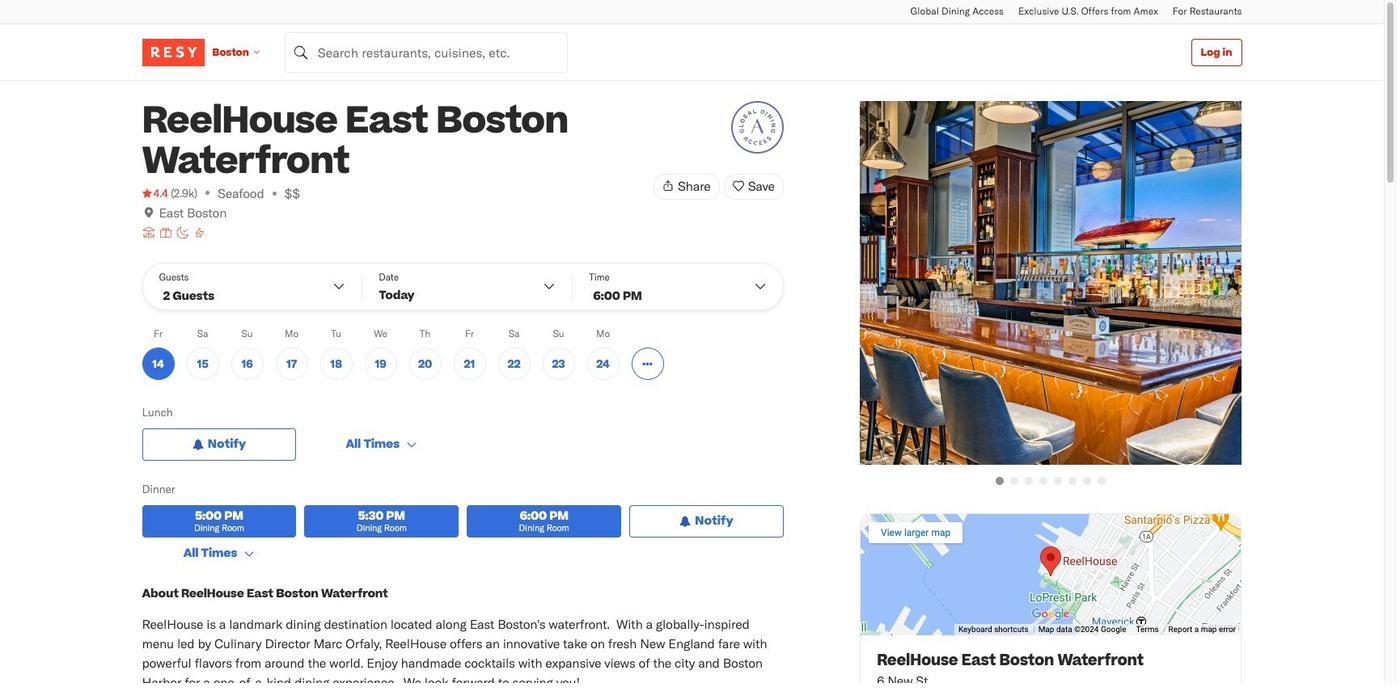 Task type: vqa. For each thing, say whether or not it's contained in the screenshot.
4.4 out of 5 stars IMAGE on the left top
yes



Task type: locate. For each thing, give the bounding box(es) containing it.
None field
[[285, 32, 568, 72]]

4.4 out of 5 stars image
[[142, 185, 168, 202]]



Task type: describe. For each thing, give the bounding box(es) containing it.
Search restaurants, cuisines, etc. text field
[[285, 32, 568, 72]]



